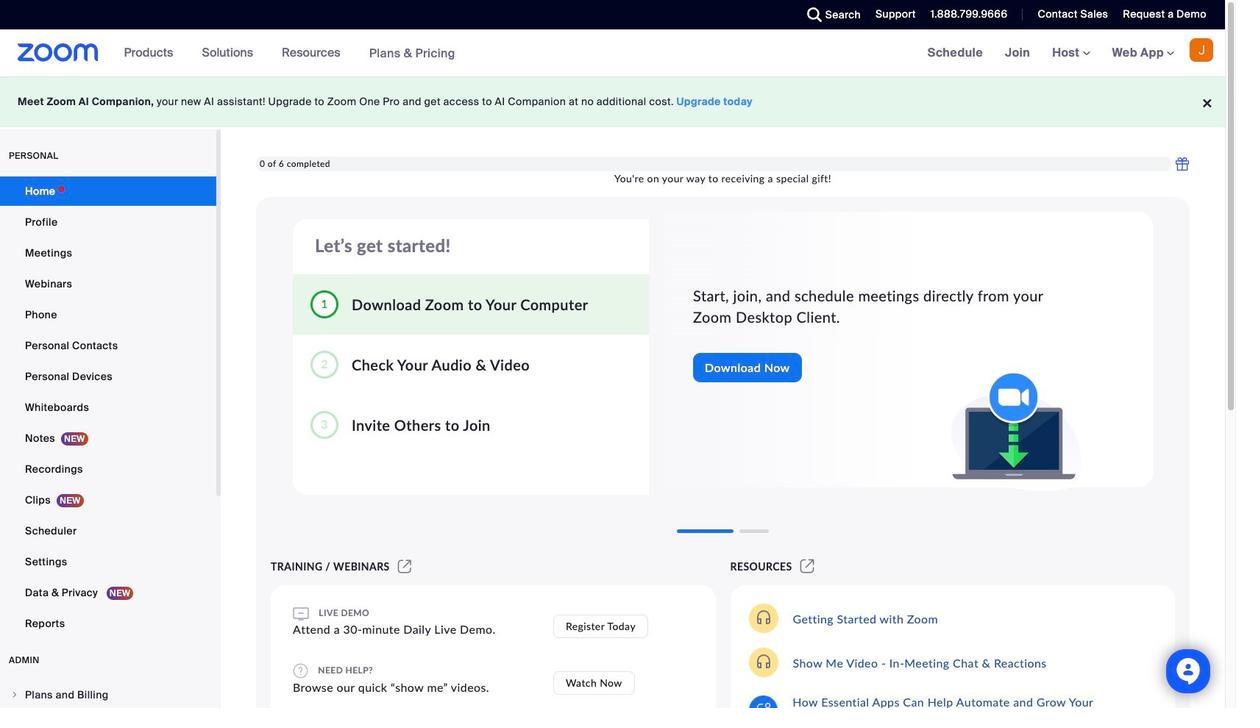 Task type: locate. For each thing, give the bounding box(es) containing it.
window new image
[[396, 561, 414, 573], [798, 561, 817, 573]]

1 horizontal spatial window new image
[[798, 561, 817, 573]]

right image
[[10, 691, 19, 700]]

zoom logo image
[[18, 43, 98, 62]]

personal menu menu
[[0, 177, 216, 640]]

banner
[[0, 29, 1226, 77]]

menu item
[[0, 682, 216, 709]]

product information navigation
[[113, 29, 467, 77]]

meetings navigation
[[917, 29, 1226, 77]]

footer
[[0, 77, 1226, 127]]

1 window new image from the left
[[396, 561, 414, 573]]

0 horizontal spatial window new image
[[396, 561, 414, 573]]



Task type: vqa. For each thing, say whether or not it's contained in the screenshot.
right icon
yes



Task type: describe. For each thing, give the bounding box(es) containing it.
profile picture image
[[1190, 38, 1214, 62]]

2 window new image from the left
[[798, 561, 817, 573]]



